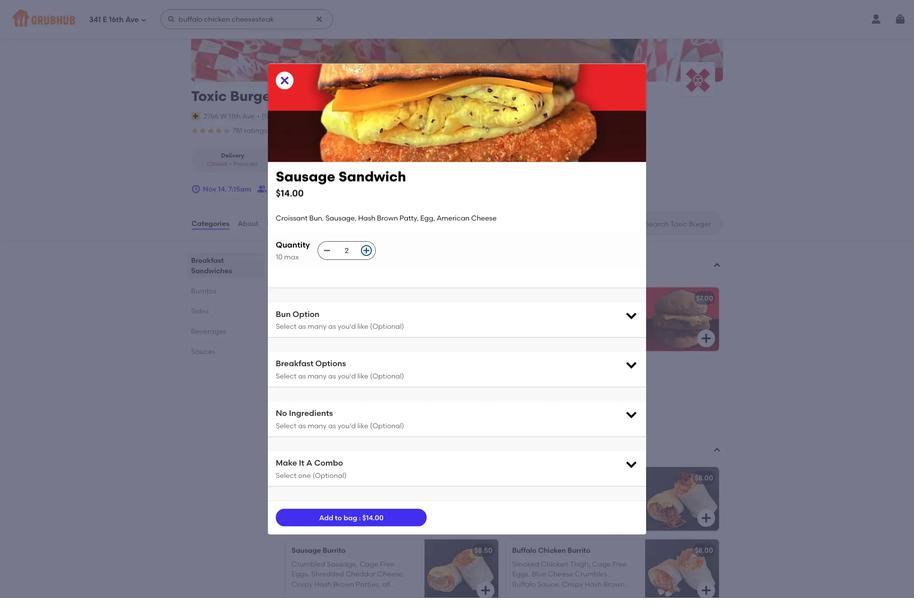 Task type: locate. For each thing, give the bounding box(es) containing it.
0 horizontal spatial wrapped
[[292, 591, 323, 599]]

wrapped down crumbled
[[292, 591, 323, 599]]

1 vertical spatial ave
[[242, 112, 255, 120]]

gluten
[[342, 518, 364, 527]]

4345
[[294, 112, 310, 120]]

start group order
[[269, 185, 327, 193]]

1 horizontal spatial sandwiches
[[337, 254, 400, 266]]

2 vertical spatial cheddar
[[346, 571, 376, 579]]

add
[[319, 514, 334, 523]]

crispy up "tortilla"
[[387, 498, 408, 506]]

croissant down &
[[292, 381, 324, 389]]

burrito up smoked bacon, cage free eggs, shredded cheddar cheese, crispy hash brown patties, all wrapped in a flour tortilla. gluten free tortilla available.
[[347, 474, 370, 483]]

1 vertical spatial shredded
[[311, 571, 344, 579]]

a inside smoked bacon, cage free eggs, shredded cheddar cheese, crispy hash brown patties, all wrapped in a flour tortilla. gluten free tortilla available.
[[292, 518, 296, 527]]

1 you'd from the top
[[338, 323, 356, 331]]

tortilla. for bacon,
[[316, 518, 340, 527]]

1 like from the top
[[358, 323, 369, 331]]

select inside breakfast options select as many as you'd like (optional)
[[276, 372, 297, 381]]

you'd up croissant bun, hash brown patty, egg, american cheese
[[338, 372, 356, 381]]

cheese, inside smoked bacon, cage free eggs, shredded cheddar cheese, crispy hash brown patties, all wrapped in a flour tortilla. gluten free tortilla available.
[[358, 498, 385, 506]]

2 like from the top
[[358, 372, 369, 381]]

0 vertical spatial all
[[360, 508, 368, 517]]

0 vertical spatial tortilla.
[[316, 518, 340, 527]]

0 horizontal spatial smoked
[[292, 488, 319, 496]]

in up "tortilla"
[[403, 508, 408, 517]]

0 horizontal spatial eggs,
[[292, 571, 310, 579]]

svg image
[[895, 13, 907, 25], [167, 15, 175, 23], [315, 15, 323, 23], [279, 75, 291, 86], [625, 309, 639, 323], [480, 333, 492, 345], [625, 358, 639, 372], [625, 458, 639, 472], [701, 513, 713, 525], [480, 585, 492, 597]]

many down options
[[308, 372, 327, 381]]

toxic burger logo image
[[681, 62, 716, 97]]

ave inside main navigation navigation
[[125, 15, 139, 24]]

(optional) inside bun option select as many as you'd like (optional)
[[370, 323, 404, 331]]

eggs, up "tortilla"
[[382, 488, 400, 496]]

(optional) for option
[[370, 323, 404, 331]]

flour for bacon,
[[298, 518, 314, 527]]

wrapped inside the crumbled sausage, cage free eggs, shredded cheddar cheese, crispy hash brown patties, all wrapped in a flour tortilla. glu
[[292, 591, 323, 599]]

$14.00 right people icon
[[276, 188, 304, 199]]

breakfast up the new!
[[284, 254, 335, 266]]

tortilla. for sausage,
[[357, 591, 381, 599]]

svg image
[[141, 17, 147, 23], [191, 184, 201, 194], [323, 247, 331, 255], [363, 247, 371, 255], [701, 333, 713, 345], [625, 408, 639, 422], [701, 585, 713, 597]]

buffalo chicken burrito
[[513, 547, 591, 555]]

3 many from the top
[[308, 422, 327, 430]]

you'd down croissant bun, hash brown patty, egg, american cheese
[[338, 422, 356, 430]]

breakfast for breakfast sandwiches
[[284, 254, 335, 266]]

0 horizontal spatial crispy
[[292, 581, 313, 589]]

select down bun
[[276, 323, 297, 331]]

in
[[403, 508, 408, 517], [325, 591, 331, 599]]

sausage inside sausage sandwich $14.00
[[276, 168, 336, 185]]

14,
[[218, 185, 227, 193]]

patties, inside smoked bacon, cage free eggs, shredded cheddar cheese, crispy hash brown patties, all wrapped in a flour tortilla. gluten free tortilla available.
[[333, 508, 358, 517]]

no ingredients select as many as you'd like (optional)
[[276, 409, 404, 430]]

1 horizontal spatial wrapped
[[369, 508, 401, 517]]

crispy down crumbled
[[292, 581, 313, 589]]

reviews
[[267, 220, 295, 228]]

breakfast inside breakfast options select as many as you'd like (optional)
[[276, 359, 314, 369]]

0 vertical spatial free
[[366, 488, 381, 496]]

like for no ingredients
[[358, 422, 369, 430]]

1 vertical spatial sandwiches
[[191, 267, 232, 275]]

0 vertical spatial many
[[308, 323, 327, 331]]

cage
[[346, 488, 364, 496], [360, 561, 379, 569]]

select inside no ingredients select as many as you'd like (optional)
[[276, 422, 297, 430]]

0 vertical spatial sausage
[[276, 168, 336, 185]]

0 horizontal spatial in
[[325, 591, 331, 599]]

ratings
[[244, 126, 267, 135]]

patties, inside the crumbled sausage, cage free eggs, shredded cheddar cheese, crispy hash brown patties, all wrapped in a flour tortilla. glu
[[356, 581, 381, 589]]

92
[[400, 126, 408, 135]]

american inside croissant bun, hash brown patty, egg, american cheese
[[308, 391, 341, 399]]

cheese inside the croissant bun, sausage, hash brown patty, egg, american cheese
[[386, 318, 411, 327]]

patties,
[[333, 508, 358, 517], [356, 581, 381, 589]]

quantity 10 max
[[276, 240, 310, 262]]

cheese, for sausage,
[[378, 571, 405, 579]]

bun, down sausage sandwich
[[325, 308, 340, 317]]

2 $8.00 from the top
[[695, 547, 714, 555]]

bacon, inside croissant bun, smoked bacon, hash brown patty, egg, american cheese
[[591, 308, 615, 317]]

0 horizontal spatial ave
[[125, 15, 139, 24]]

breakfast options select as many as you'd like (optional)
[[276, 359, 404, 381]]

all inside the crumbled sausage, cage free eggs, shredded cheddar cheese, crispy hash brown patties, all wrapped in a flour tortilla. glu
[[383, 581, 390, 589]]

crumbled sausage, cage free eggs, shredded cheddar cheese, crispy hash brown patties, all wrapped in a flour tortilla. glu
[[292, 561, 405, 599]]

0 horizontal spatial bacon
[[292, 474, 314, 483]]

wrapped
[[369, 508, 401, 517], [292, 591, 323, 599]]

tortilla. inside smoked bacon, cage free eggs, shredded cheddar cheese, crispy hash brown patties, all wrapped in a flour tortilla. gluten free tortilla available.
[[316, 518, 340, 527]]

• left (541)
[[257, 112, 260, 120]]

correct
[[416, 127, 438, 135]]

90
[[273, 126, 282, 135]]

sandwiches inside tab
[[191, 267, 232, 275]]

2 horizontal spatial burrito
[[568, 547, 591, 555]]

free for bacon cheddar burrito
[[366, 488, 381, 496]]

many down the ingredients
[[308, 422, 327, 430]]

cage inside smoked bacon, cage free eggs, shredded cheddar cheese, crispy hash brown patties, all wrapped in a flour tortilla. gluten free tortilla available.
[[346, 488, 364, 496]]

in for crumbled sausage, cage free eggs, shredded cheddar cheese, crispy hash brown patties, all wrapped in a flour tortilla. glu
[[325, 591, 331, 599]]

a
[[292, 518, 296, 527], [333, 591, 337, 599]]

0 horizontal spatial order
[[309, 185, 327, 193]]

ave right 11th
[[242, 112, 255, 120]]

cheese,
[[358, 498, 385, 506], [378, 571, 405, 579]]

0 horizontal spatial a
[[292, 518, 296, 527]]

hash inside croissant bun, smoked bacon, hash brown patty, egg, american cheese
[[616, 308, 633, 317]]

0 vertical spatial •
[[257, 112, 260, 120]]

1 vertical spatial sausage,
[[342, 308, 373, 317]]

croissant for egg & cheese sandwich
[[292, 381, 324, 389]]

1 vertical spatial order
[[309, 185, 327, 193]]

you'd
[[338, 323, 356, 331], [338, 372, 356, 381], [338, 422, 356, 430]]

sausage, down sausage sandwich
[[342, 308, 373, 317]]

0 vertical spatial shredded
[[292, 498, 325, 506]]

0 horizontal spatial tortilla.
[[316, 518, 340, 527]]

bacon,
[[591, 308, 615, 317], [321, 488, 344, 496]]

burrito
[[347, 474, 370, 483], [323, 547, 346, 555], [568, 547, 591, 555]]

bun, for bacon sandwich
[[546, 308, 561, 317]]

1 vertical spatial crispy
[[292, 581, 313, 589]]

mi
[[320, 161, 327, 168]]

cheddar inside smoked bacon, cage free eggs, shredded cheddar cheese, crispy hash brown patties, all wrapped in a flour tortilla. gluten free tortilla available.
[[326, 498, 356, 506]]

1 vertical spatial cage
[[360, 561, 379, 569]]

shredded down crumbled
[[311, 571, 344, 579]]

croissant inside croissant bun, smoked bacon, hash brown patty, egg, american cheese
[[513, 308, 545, 317]]

flour for sausage,
[[339, 591, 355, 599]]

sandwich down on time delivery
[[339, 168, 406, 185]]

1 horizontal spatial flour
[[339, 591, 355, 599]]

1 $7.00 from the left
[[476, 294, 493, 303]]

beverages tab
[[191, 326, 260, 337]]

• down delivery
[[229, 161, 232, 168]]

bun, inside croissant bun, hash brown patty, egg, american cheese
[[325, 381, 340, 389]]

(optional) inside breakfast options select as many as you'd like (optional)
[[370, 372, 404, 381]]

order
[[440, 127, 455, 135], [309, 185, 327, 193]]

many inside bun option select as many as you'd like (optional)
[[308, 323, 327, 331]]

shredded inside the crumbled sausage, cage free eggs, shredded cheddar cheese, crispy hash brown patties, all wrapped in a flour tortilla. glu
[[311, 571, 344, 579]]

cage inside the crumbled sausage, cage free eggs, shredded cheddar cheese, crispy hash brown patties, all wrapped in a flour tortilla. glu
[[360, 561, 379, 569]]

sandwiches inside breakfast sandwiches new!
[[337, 254, 400, 266]]

smoked
[[562, 308, 590, 317], [292, 488, 319, 496]]

smoked inside croissant bun, smoked bacon, hash brown patty, egg, american cheese
[[562, 308, 590, 317]]

1 horizontal spatial bacon
[[513, 294, 534, 303]]

option group
[[191, 148, 360, 173]]

3 select from the top
[[276, 422, 297, 430]]

croissant bun, hash brown patty, egg, american cheese
[[292, 381, 402, 399]]

you'd for options
[[338, 372, 356, 381]]

order right group
[[309, 185, 327, 193]]

(optional) inside no ingredients select as many as you'd like (optional)
[[370, 422, 404, 430]]

2 many from the top
[[308, 372, 327, 381]]

:
[[359, 514, 361, 523]]

you'd inside bun option select as many as you'd like (optional)
[[338, 323, 356, 331]]

1 horizontal spatial order
[[440, 127, 455, 135]]

bun, down the egg & cheese sandwich
[[325, 381, 340, 389]]

it
[[299, 459, 305, 468]]

croissant down sausage sandwich
[[292, 308, 324, 317]]

order right correct
[[440, 127, 455, 135]]

smoked down 'one'
[[292, 488, 319, 496]]

$8.00 button
[[507, 468, 720, 532]]

croissant bun, smoked bacon, hash brown patty, egg, american cheese
[[513, 308, 633, 327]]

cheddar up to
[[326, 498, 356, 506]]

toxic burger
[[191, 88, 276, 104]]

(optional) for ingredients
[[370, 422, 404, 430]]

0 vertical spatial sandwiches
[[337, 254, 400, 266]]

select left &
[[276, 372, 297, 381]]

3 like from the top
[[358, 422, 369, 430]]

like inside bun option select as many as you'd like (optional)
[[358, 323, 369, 331]]

free right :
[[366, 518, 380, 527]]

breakfast sandwiches new!
[[284, 254, 400, 275]]

shredded
[[292, 498, 325, 506], [311, 571, 344, 579]]

1 horizontal spatial burritos
[[284, 444, 325, 457]]

nov 14, 7:15am
[[203, 185, 251, 193]]

flour inside smoked bacon, cage free eggs, shredded cheddar cheese, crispy hash brown patties, all wrapped in a flour tortilla. gluten free tortilla available.
[[298, 518, 314, 527]]

bacon, inside smoked bacon, cage free eggs, shredded cheddar cheese, crispy hash brown patties, all wrapped in a flour tortilla. gluten free tortilla available.
[[321, 488, 344, 496]]

like for breakfast options
[[358, 372, 369, 381]]

egg & cheese sandwich
[[292, 367, 374, 375]]

0 vertical spatial order
[[440, 127, 455, 135]]

sandwich up bun option select as many as you'd like (optional)
[[323, 294, 356, 303]]

burrito up crumbled
[[323, 547, 346, 555]]

cheddar inside the crumbled sausage, cage free eggs, shredded cheddar cheese, crispy hash brown patties, all wrapped in a flour tortilla. glu
[[346, 571, 376, 579]]

sandwich
[[339, 168, 406, 185], [323, 294, 356, 303], [536, 294, 570, 303], [341, 367, 374, 375]]

free inside the crumbled sausage, cage free eggs, shredded cheddar cheese, crispy hash brown patties, all wrapped in a flour tortilla. glu
[[380, 561, 395, 569]]

1 horizontal spatial tortilla.
[[357, 591, 381, 599]]

pickup 2.3 mi
[[309, 152, 329, 168]]

cheese, inside the crumbled sausage, cage free eggs, shredded cheddar cheese, crispy hash brown patties, all wrapped in a flour tortilla. glu
[[378, 571, 405, 579]]

bacon sandwich image
[[646, 288, 720, 352]]

2 vertical spatial sausage
[[292, 547, 321, 555]]

1 vertical spatial cheese,
[[378, 571, 405, 579]]

2766 w 11th ave
[[204, 112, 255, 120]]

hash inside the crumbled sausage, cage free eggs, shredded cheddar cheese, crispy hash brown patties, all wrapped in a flour tortilla. glu
[[315, 581, 332, 589]]

egg,
[[421, 214, 435, 223], [335, 318, 350, 327], [556, 318, 571, 327], [292, 391, 307, 399]]

bacon cheddar burrito
[[292, 474, 370, 483]]

bacon for bacon sandwich
[[513, 294, 534, 303]]

as
[[298, 323, 306, 331], [329, 323, 336, 331], [298, 372, 306, 381], [329, 372, 336, 381], [298, 422, 306, 430], [329, 422, 336, 430]]

good
[[290, 127, 306, 135]]

0 vertical spatial croissant bun, sausage, hash brown patty, egg, american cheese
[[276, 214, 497, 223]]

0 vertical spatial bacon,
[[591, 308, 615, 317]]

1 vertical spatial like
[[358, 372, 369, 381]]

2 vertical spatial sausage,
[[327, 561, 358, 569]]

many inside no ingredients select as many as you'd like (optional)
[[308, 422, 327, 430]]

cage up add to bag : $14.00
[[346, 488, 364, 496]]

sausage, inside the croissant bun, sausage, hash brown patty, egg, american cheese
[[342, 308, 373, 317]]

crispy for crumbled sausage, cage free eggs, shredded cheddar cheese, crispy hash brown patties, all wrapped in a flour tortilla. glu
[[292, 581, 313, 589]]

0 vertical spatial burritos
[[191, 287, 217, 295]]

shredded inside smoked bacon, cage free eggs, shredded cheddar cheese, crispy hash brown patties, all wrapped in a flour tortilla. gluten free tortilla available.
[[292, 498, 325, 506]]

breakfast sandwiches tab
[[191, 255, 260, 276]]

1 vertical spatial tortilla.
[[357, 591, 381, 599]]

option group containing delivery closed • preorder
[[191, 148, 360, 173]]

croissant bun, sausage, hash brown patty, egg, american cheese
[[276, 214, 497, 223], [292, 308, 411, 327]]

max
[[284, 253, 299, 262]]

0 vertical spatial $8.00
[[695, 474, 714, 483]]

•
[[257, 112, 260, 120], [229, 161, 232, 168]]

cheddar down sausage burrito
[[346, 571, 376, 579]]

0 horizontal spatial flour
[[298, 518, 314, 527]]

1 horizontal spatial smoked
[[562, 308, 590, 317]]

crispy for smoked bacon, cage free eggs, shredded cheddar cheese, crispy hash brown patties, all wrapped in a flour tortilla. gluten free tortilla available.
[[387, 498, 408, 506]]

1 horizontal spatial all
[[383, 581, 390, 589]]

0 horizontal spatial burrito
[[323, 547, 346, 555]]

many down option
[[308, 323, 327, 331]]

smoked inside smoked bacon, cage free eggs, shredded cheddar cheese, crispy hash brown patties, all wrapped in a flour tortilla. gluten free tortilla available.
[[292, 488, 319, 496]]

ave
[[125, 15, 139, 24], [242, 112, 255, 120]]

like up croissant bun, hash brown patty, egg, american cheese
[[358, 372, 369, 381]]

0 vertical spatial patties,
[[333, 508, 358, 517]]

start group order button
[[257, 180, 327, 198]]

1 $8.00 from the top
[[695, 474, 714, 483]]

0 vertical spatial cheese,
[[358, 498, 385, 506]]

$14.00 right :
[[363, 514, 384, 523]]

1 select from the top
[[276, 323, 297, 331]]

0 horizontal spatial $14.00
[[276, 188, 304, 199]]

a down sausage burrito
[[333, 591, 337, 599]]

3 you'd from the top
[[338, 422, 356, 430]]

like inside breakfast options select as many as you'd like (optional)
[[358, 372, 369, 381]]

a for smoked
[[292, 518, 296, 527]]

1 horizontal spatial a
[[333, 591, 337, 599]]

shredded up add
[[292, 498, 325, 506]]

1 vertical spatial bacon,
[[321, 488, 344, 496]]

sausage,
[[326, 214, 357, 223], [342, 308, 373, 317], [327, 561, 358, 569]]

you'd down sausage sandwich
[[338, 323, 356, 331]]

1 vertical spatial flour
[[339, 591, 355, 599]]

sandwich inside sausage sandwich $14.00
[[339, 168, 406, 185]]

1 horizontal spatial ave
[[242, 112, 255, 120]]

breakfast
[[284, 254, 335, 266], [191, 256, 224, 265], [276, 359, 314, 369]]

eggs, down crumbled
[[292, 571, 310, 579]]

croissant for sausage sandwich
[[292, 308, 324, 317]]

hash inside smoked bacon, cage free eggs, shredded cheddar cheese, crispy hash brown patties, all wrapped in a flour tortilla. gluten free tortilla available.
[[292, 508, 309, 517]]

eggs, inside smoked bacon, cage free eggs, shredded cheddar cheese, crispy hash brown patties, all wrapped in a flour tortilla. gluten free tortilla available.
[[382, 488, 400, 496]]

wrapped inside smoked bacon, cage free eggs, shredded cheddar cheese, crispy hash brown patties, all wrapped in a flour tortilla. gluten free tortilla available.
[[369, 508, 401, 517]]

like
[[358, 323, 369, 331], [358, 372, 369, 381], [358, 422, 369, 430]]

burritos up it
[[284, 444, 325, 457]]

w
[[220, 112, 227, 120]]

$14.00
[[276, 188, 304, 199], [363, 514, 384, 523]]

2 $7.00 from the left
[[697, 294, 714, 303]]

sausage for sausage sandwich
[[292, 294, 321, 303]]

shredded for smoked
[[292, 498, 325, 506]]

in inside smoked bacon, cage free eggs, shredded cheddar cheese, crispy hash brown patties, all wrapped in a flour tortilla. gluten free tortilla available.
[[403, 508, 408, 517]]

Input item quantity number field
[[336, 242, 358, 260]]

no
[[276, 409, 287, 418]]

0 horizontal spatial all
[[360, 508, 368, 517]]

burrito for bacon cheddar burrito
[[347, 474, 370, 483]]

like for bun option
[[358, 323, 369, 331]]

2 vertical spatial you'd
[[338, 422, 356, 430]]

1 vertical spatial burritos
[[284, 444, 325, 457]]

sandwich for sausage sandwich $14.00
[[339, 168, 406, 185]]

0 vertical spatial like
[[358, 323, 369, 331]]

1 horizontal spatial in
[[403, 508, 408, 517]]

cage down gluten at the bottom left of the page
[[360, 561, 379, 569]]

0 vertical spatial crispy
[[387, 498, 408, 506]]

all inside smoked bacon, cage free eggs, shredded cheddar cheese, crispy hash brown patties, all wrapped in a flour tortilla. gluten free tortilla available.
[[360, 508, 368, 517]]

breakfast inside breakfast sandwiches new!
[[284, 254, 335, 266]]

group
[[287, 185, 307, 193]]

0 horizontal spatial $7.00
[[476, 294, 493, 303]]

crispy inside smoked bacon, cage free eggs, shredded cheddar cheese, crispy hash brown patties, all wrapped in a flour tortilla. gluten free tortilla available.
[[387, 498, 408, 506]]

1 many from the top
[[308, 323, 327, 331]]

sausage, down sausage burrito
[[327, 561, 358, 569]]

sauces tab
[[191, 347, 260, 357]]

smoked down bacon sandwich
[[562, 308, 590, 317]]

flour
[[298, 518, 314, 527], [339, 591, 355, 599]]

sides tab
[[191, 306, 260, 316]]

american inside croissant bun, smoked bacon, hash brown patty, egg, american cheese
[[572, 318, 605, 327]]

brown
[[377, 214, 398, 223], [292, 318, 313, 327], [513, 318, 534, 327], [360, 381, 381, 389], [311, 508, 332, 517], [333, 581, 354, 589]]

burritos up sides
[[191, 287, 217, 295]]

free up add to bag : $14.00
[[366, 488, 381, 496]]

many inside breakfast options select as many as you'd like (optional)
[[308, 372, 327, 381]]

0 vertical spatial eggs,
[[382, 488, 400, 496]]

0 vertical spatial ave
[[125, 15, 139, 24]]

order inside button
[[309, 185, 327, 193]]

(optional) for options
[[370, 372, 404, 381]]

sausage, up input item quantity number field
[[326, 214, 357, 223]]

buffalo chicken burrito image
[[646, 540, 720, 599]]

combo
[[314, 459, 343, 468]]

sandwich up croissant bun, smoked bacon, hash brown patty, egg, american cheese
[[536, 294, 570, 303]]

$8.00 for smoked bacon, cage free eggs, shredded cheddar cheese, crispy hash brown patties, all wrapped in a flour tortilla. gluten free tortilla available.
[[695, 474, 714, 483]]

croissant for bacon sandwich
[[513, 308, 545, 317]]

ave right 16th
[[125, 15, 139, 24]]

burritos
[[191, 287, 217, 295], [284, 444, 325, 457]]

0 vertical spatial flour
[[298, 518, 314, 527]]

1 vertical spatial cheddar
[[326, 498, 356, 506]]

4 select from the top
[[276, 472, 297, 480]]

0 vertical spatial a
[[292, 518, 296, 527]]

1 vertical spatial •
[[229, 161, 232, 168]]

a for crumbled
[[333, 591, 337, 599]]

breakfast left options
[[276, 359, 314, 369]]

2 you'd from the top
[[338, 372, 356, 381]]

1 horizontal spatial crispy
[[387, 498, 408, 506]]

croissant inside croissant bun, hash brown patty, egg, american cheese
[[292, 381, 324, 389]]

brown inside croissant bun, smoked bacon, hash brown patty, egg, american cheese
[[513, 318, 534, 327]]

(541) 255-4345 button
[[262, 111, 310, 121]]

1 horizontal spatial $7.00
[[697, 294, 714, 303]]

egg, inside croissant bun, hash brown patty, egg, american cheese
[[292, 391, 307, 399]]

1 horizontal spatial burrito
[[347, 474, 370, 483]]

many for options
[[308, 372, 327, 381]]

select
[[276, 323, 297, 331], [276, 372, 297, 381], [276, 422, 297, 430], [276, 472, 297, 480]]

like up breakfast options select as many as you'd like (optional)
[[358, 323, 369, 331]]

breakfast up burritos tab
[[191, 256, 224, 265]]

croissant down bacon sandwich
[[513, 308, 545, 317]]

sausage up start group order
[[276, 168, 336, 185]]

Search Toxic Burger search field
[[645, 219, 720, 229]]

you'd inside breakfast options select as many as you'd like (optional)
[[338, 372, 356, 381]]

$8.00 inside button
[[695, 474, 714, 483]]

1 vertical spatial $8.00
[[695, 547, 714, 555]]

tortilla. inside the crumbled sausage, cage free eggs, shredded cheddar cheese, crispy hash brown patties, all wrapped in a flour tortilla. glu
[[357, 591, 381, 599]]

shredded for crumbled
[[311, 571, 344, 579]]

on
[[345, 127, 354, 135]]

egg, inside the croissant bun, sausage, hash brown patty, egg, american cheese
[[335, 318, 350, 327]]

a up available.
[[292, 518, 296, 527]]

1 vertical spatial many
[[308, 372, 327, 381]]

select for breakfast
[[276, 372, 297, 381]]

1 vertical spatial eggs,
[[292, 571, 310, 579]]

select down no
[[276, 422, 297, 430]]

2 vertical spatial free
[[380, 561, 395, 569]]

0 vertical spatial bacon
[[513, 294, 534, 303]]

bacon cheddar burrito image
[[425, 468, 499, 532]]

1 vertical spatial sausage
[[292, 294, 321, 303]]

2 vertical spatial many
[[308, 422, 327, 430]]

0 horizontal spatial bacon,
[[321, 488, 344, 496]]

all
[[360, 508, 368, 517], [383, 581, 390, 589]]

in down crumbled
[[325, 591, 331, 599]]

1 vertical spatial wrapped
[[292, 591, 323, 599]]

sandwiches for breakfast sandwiches new!
[[337, 254, 400, 266]]

bun, inside croissant bun, smoked bacon, hash brown patty, egg, american cheese
[[546, 308, 561, 317]]

crispy inside the crumbled sausage, cage free eggs, shredded cheddar cheese, crispy hash brown patties, all wrapped in a flour tortilla. glu
[[292, 581, 313, 589]]

like down croissant bun, hash brown patty, egg, american cheese
[[358, 422, 369, 430]]

in inside the crumbled sausage, cage free eggs, shredded cheddar cheese, crispy hash brown patties, all wrapped in a flour tortilla. glu
[[325, 591, 331, 599]]

1 vertical spatial a
[[333, 591, 337, 599]]

free down "tortilla"
[[380, 561, 395, 569]]

add to bag : $14.00
[[319, 514, 384, 523]]

0 vertical spatial cage
[[346, 488, 364, 496]]

bun, down bacon sandwich
[[546, 308, 561, 317]]

0 vertical spatial in
[[403, 508, 408, 517]]

0 vertical spatial smoked
[[562, 308, 590, 317]]

eggs, inside the crumbled sausage, cage free eggs, shredded cheddar cheese, crispy hash brown patties, all wrapped in a flour tortilla. glu
[[292, 571, 310, 579]]

ave inside button
[[242, 112, 255, 120]]

0 vertical spatial sausage,
[[326, 214, 357, 223]]

cage for sausage,
[[360, 561, 379, 569]]

flour inside the crumbled sausage, cage free eggs, shredded cheddar cheese, crispy hash brown patties, all wrapped in a flour tortilla. glu
[[339, 591, 355, 599]]

select down make
[[276, 472, 297, 480]]

sausage up option
[[292, 294, 321, 303]]

1 horizontal spatial $14.00
[[363, 514, 384, 523]]

smoked bacon, cage free eggs, shredded cheddar cheese, crispy hash brown patties, all wrapped in a flour tortilla. gluten free tortilla available.
[[292, 488, 408, 537]]

0 horizontal spatial sandwiches
[[191, 267, 232, 275]]

1 vertical spatial patties,
[[356, 581, 381, 589]]

1 vertical spatial bacon
[[292, 474, 314, 483]]

cheddar for cheddar
[[326, 498, 356, 506]]

like inside no ingredients select as many as you'd like (optional)
[[358, 422, 369, 430]]

wrapped up "tortilla"
[[369, 508, 401, 517]]

sausage up crumbled
[[292, 547, 321, 555]]

in for smoked bacon, cage free eggs, shredded cheddar cheese, crispy hash brown patties, all wrapped in a flour tortilla. gluten free tortilla available.
[[403, 508, 408, 517]]

bacon
[[513, 294, 534, 303], [292, 474, 314, 483]]

0 horizontal spatial burritos
[[191, 287, 217, 295]]

sausage
[[276, 168, 336, 185], [292, 294, 321, 303], [292, 547, 321, 555]]

patty,
[[400, 214, 419, 223], [314, 318, 333, 327], [535, 318, 554, 327], [383, 381, 402, 389]]

burrito right chicken
[[568, 547, 591, 555]]

2 select from the top
[[276, 372, 297, 381]]

• inside delivery closed • preorder
[[229, 161, 232, 168]]

bun,
[[310, 214, 324, 223], [325, 308, 340, 317], [546, 308, 561, 317], [325, 381, 340, 389]]

you'd inside no ingredients select as many as you'd like (optional)
[[338, 422, 356, 430]]

1 vertical spatial in
[[325, 591, 331, 599]]

0 vertical spatial $14.00
[[276, 188, 304, 199]]

eggs, for smoked bacon, cage free eggs, shredded cheddar cheese, crispy hash brown patties, all wrapped in a flour tortilla. gluten free tortilla available.
[[382, 488, 400, 496]]

select inside bun option select as many as you'd like (optional)
[[276, 323, 297, 331]]

1 horizontal spatial •
[[257, 112, 260, 120]]

cheddar down combo
[[315, 474, 346, 483]]

(optional)
[[370, 323, 404, 331], [370, 372, 404, 381], [370, 422, 404, 430], [313, 472, 347, 480]]

0 horizontal spatial •
[[229, 161, 232, 168]]

a inside the crumbled sausage, cage free eggs, shredded cheddar cheese, crispy hash brown patties, all wrapped in a flour tortilla. glu
[[333, 591, 337, 599]]

$7.00 for croissant bun, sausage, hash brown patty, egg, american cheese
[[476, 294, 493, 303]]

2 vertical spatial like
[[358, 422, 369, 430]]

1 vertical spatial you'd
[[338, 372, 356, 381]]



Task type: vqa. For each thing, say whether or not it's contained in the screenshot.
like within the Breakfast Options Select as many as you'd like (Optional)
yes



Task type: describe. For each thing, give the bounding box(es) containing it.
delivery
[[221, 152, 245, 159]]

wrapped for smoked bacon, cage free eggs, shredded cheddar cheese, crispy hash brown patties, all wrapped in a flour tortilla. gluten free tortilla available.
[[369, 508, 401, 517]]

tortilla
[[382, 518, 404, 527]]

patties, for sausage,
[[356, 581, 381, 589]]

pulled pork burrito image
[[646, 468, 720, 532]]

patty, inside croissant bun, smoked bacon, hash brown patty, egg, american cheese
[[535, 318, 554, 327]]

you'd for option
[[338, 323, 356, 331]]

wrapped for crumbled sausage, cage free eggs, shredded cheddar cheese, crispy hash brown patties, all wrapped in a flour tortilla. glu
[[292, 591, 323, 599]]

cage for bacon,
[[346, 488, 364, 496]]

cheese inside croissant bun, hash brown patty, egg, american cheese
[[343, 391, 368, 399]]

svg image inside nov 14, 7:15am button
[[191, 184, 201, 194]]

brown inside the crumbled sausage, cage free eggs, shredded cheddar cheese, crispy hash brown patties, all wrapped in a flour tortilla. glu
[[333, 581, 354, 589]]

burritos button
[[282, 444, 724, 458]]

delivery closed • preorder
[[207, 152, 258, 168]]

good food
[[290, 127, 321, 135]]

burrito for buffalo chicken burrito
[[568, 547, 591, 555]]

free for sausage burrito
[[380, 561, 395, 569]]

main navigation navigation
[[0, 0, 915, 38]]

option
[[293, 309, 320, 319]]

preorder
[[234, 161, 258, 168]]

delivery
[[370, 127, 392, 135]]

ave for 2766 w 11th ave
[[242, 112, 255, 120]]

about button
[[237, 206, 259, 242]]

bun, for sausage sandwich
[[325, 308, 340, 317]]

quantity
[[276, 240, 310, 250]]

crumbled
[[292, 561, 326, 569]]

many for option
[[308, 323, 327, 331]]

bacon sandwich
[[513, 294, 570, 303]]

burritos inside button
[[284, 444, 325, 457]]

egg, inside croissant bun, smoked bacon, hash brown patty, egg, american cheese
[[556, 318, 571, 327]]

2766
[[204, 112, 219, 120]]

select for no
[[276, 422, 297, 430]]

nov 14, 7:15am button
[[191, 180, 251, 198]]

bag
[[344, 514, 358, 523]]

closed
[[207, 161, 227, 168]]

to
[[335, 514, 342, 523]]

1 vertical spatial croissant bun, sausage, hash brown patty, egg, american cheese
[[292, 308, 411, 327]]

select inside make it a combo select one (optional)
[[276, 472, 297, 480]]

&
[[307, 367, 312, 375]]

bun option select as many as you'd like (optional)
[[276, 309, 404, 331]]

sausage burrito
[[292, 547, 346, 555]]

time
[[355, 127, 368, 135]]

255-
[[279, 112, 294, 120]]

pickup
[[309, 152, 329, 159]]

burger
[[230, 88, 276, 104]]

correct order
[[416, 127, 455, 135]]

available.
[[292, 528, 324, 537]]

ingredients
[[289, 409, 333, 418]]

93
[[329, 126, 337, 135]]

food
[[308, 127, 321, 135]]

(optional) inside make it a combo select one (optional)
[[313, 472, 347, 480]]

1 vertical spatial $14.00
[[363, 514, 384, 523]]

breakfast inside the breakfast sandwiches
[[191, 256, 224, 265]]

$8.00 for crumbled sausage, cage free eggs, shredded cheddar cheese, crispy hash brown patties, all wrapped in a flour tortilla. glu
[[695, 547, 714, 555]]

breakfast for breakfast options
[[276, 359, 314, 369]]

select for bun
[[276, 323, 297, 331]]

16th
[[109, 15, 124, 24]]

sandwich up croissant bun, hash brown patty, egg, american cheese
[[341, 367, 374, 375]]

croissant up quantity
[[276, 214, 308, 223]]

sandwich for sausage sandwich
[[323, 294, 356, 303]]

all for sausage,
[[383, 581, 390, 589]]

• (541) 255-4345
[[257, 112, 310, 120]]

e
[[103, 15, 107, 24]]

11th
[[229, 112, 241, 120]]

on time delivery
[[345, 127, 392, 135]]

sausage for sausage burrito
[[292, 547, 321, 555]]

341
[[89, 15, 101, 24]]

brown inside croissant bun, hash brown patty, egg, american cheese
[[360, 381, 381, 389]]

make it a combo select one (optional)
[[276, 459, 347, 480]]

sandwich for bacon sandwich
[[536, 294, 570, 303]]

egg
[[292, 367, 305, 375]]

reviews button
[[267, 206, 295, 242]]

you'd for ingredients
[[338, 422, 356, 430]]

many for ingredients
[[308, 422, 327, 430]]

toxic
[[191, 88, 227, 104]]

chicken
[[539, 547, 566, 555]]

bun, down start group order
[[310, 214, 324, 223]]

make
[[276, 459, 297, 468]]

ave for 341 e 16th ave
[[125, 15, 139, 24]]

brown inside smoked bacon, cage free eggs, shredded cheddar cheese, crispy hash brown patties, all wrapped in a flour tortilla. gluten free tortilla available.
[[311, 508, 332, 517]]

start
[[269, 185, 286, 193]]

cheese, for bacon,
[[358, 498, 385, 506]]

781
[[233, 126, 242, 135]]

bacon for bacon cheddar burrito
[[292, 474, 314, 483]]

sausage sandwich $14.00
[[276, 168, 406, 199]]

patties, for bacon,
[[333, 508, 358, 517]]

$8.50
[[475, 547, 493, 555]]

bun
[[276, 309, 291, 319]]

new!
[[284, 268, 298, 275]]

hash inside croissant bun, hash brown patty, egg, american cheese
[[342, 381, 359, 389]]

all for bacon,
[[360, 508, 368, 517]]

subscription pass image
[[191, 112, 201, 120]]

nov
[[203, 185, 217, 193]]

341 e 16th ave
[[89, 15, 139, 24]]

beverages
[[191, 327, 226, 336]]

10
[[276, 253, 283, 262]]

cheese inside croissant bun, smoked bacon, hash brown patty, egg, american cheese
[[607, 318, 632, 327]]

sides
[[191, 307, 209, 316]]

cheddar for burrito
[[346, 571, 376, 579]]

781 ratings
[[233, 126, 267, 135]]

egg & cheese sandwich image
[[425, 360, 499, 424]]

sandwiches for breakfast sandwiches
[[191, 267, 232, 275]]

sausage, inside the crumbled sausage, cage free eggs, shredded cheddar cheese, crispy hash brown patties, all wrapped in a flour tortilla. glu
[[327, 561, 358, 569]]

sausage sandwich
[[292, 294, 356, 303]]

2766 w 11th ave button
[[203, 111, 255, 122]]

burritos tab
[[191, 286, 260, 296]]

bun, for egg & cheese sandwich
[[325, 381, 340, 389]]

1 vertical spatial free
[[366, 518, 380, 527]]

sausage burrito image
[[425, 540, 499, 599]]

buffalo
[[513, 547, 537, 555]]

about
[[238, 220, 259, 228]]

burritos inside tab
[[191, 287, 217, 295]]

sausage sandwich image
[[425, 288, 499, 352]]

people icon image
[[257, 184, 267, 194]]

$14.00 inside sausage sandwich $14.00
[[276, 188, 304, 199]]

one
[[298, 472, 311, 480]]

categories
[[192, 220, 230, 228]]

7:15am
[[229, 185, 251, 193]]

$7.00 for croissant bun, smoked bacon, hash brown patty, egg, american cheese
[[697, 294, 714, 303]]

0 vertical spatial cheddar
[[315, 474, 346, 483]]

patty, inside croissant bun, hash brown patty, egg, american cheese
[[383, 381, 402, 389]]

svg image inside main navigation navigation
[[141, 17, 147, 23]]

2.3
[[310, 161, 318, 168]]

breakfast sandwiches
[[191, 256, 232, 275]]

eggs, for crumbled sausage, cage free eggs, shredded cheddar cheese, crispy hash brown patties, all wrapped in a flour tortilla. glu
[[292, 571, 310, 579]]

(541)
[[262, 112, 277, 120]]



